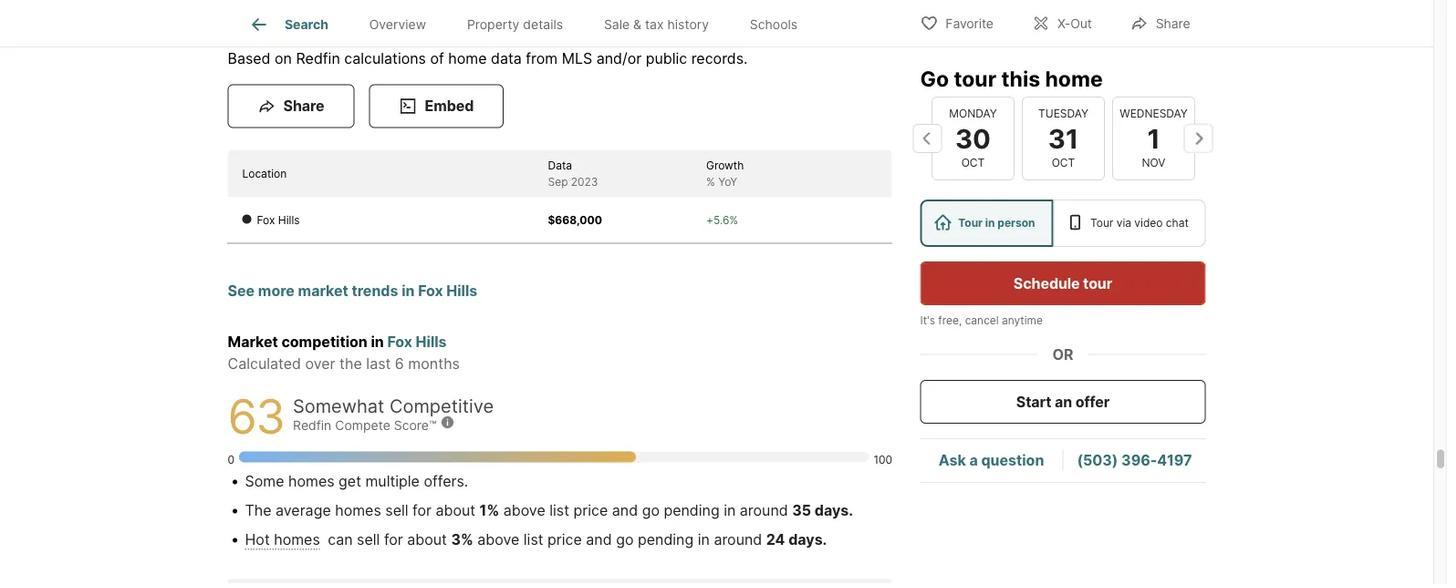 Task type: locate. For each thing, give the bounding box(es) containing it.
1 vertical spatial homes
[[335, 503, 381, 521]]

0 horizontal spatial oct
[[961, 157, 984, 170]]

0 horizontal spatial fox
[[257, 214, 275, 227]]

hills down location
[[278, 214, 300, 227]]

price for 1%
[[574, 503, 608, 521]]

1 vertical spatial sell
[[357, 532, 380, 550]]

2 vertical spatial hills
[[416, 334, 447, 352]]

favorite button
[[905, 4, 1009, 42]]

1 vertical spatial about
[[407, 532, 447, 550]]

396-
[[1122, 452, 1157, 470]]

2 vertical spatial homes
[[274, 532, 320, 550]]

homes for can
[[274, 532, 320, 550]]

1 vertical spatial share
[[283, 98, 324, 116]]

35
[[792, 503, 811, 521]]

based
[[228, 50, 271, 68]]

tour
[[958, 217, 983, 230], [1091, 217, 1114, 230]]

0 vertical spatial price
[[574, 503, 608, 521]]

1 vertical spatial redfin
[[293, 419, 332, 434]]

an
[[1055, 393, 1072, 411]]

property
[[467, 17, 520, 32]]

None button
[[931, 97, 1014, 181], [1022, 97, 1105, 181], [1112, 97, 1195, 181], [931, 97, 1014, 181], [1022, 97, 1105, 181], [1112, 97, 1195, 181]]

2 vertical spatial fox
[[387, 334, 412, 352]]

days. for the average homes sell for about 1% above list price and go pending in around 35 days.
[[815, 503, 853, 521]]

oct inside tuesday 31 oct
[[1051, 157, 1075, 170]]

1 vertical spatial pending
[[638, 532, 694, 550]]

somewhat
[[293, 396, 385, 419]]

compete
[[335, 419, 390, 434]]

price up hot homes can sell for about 3% above list price and go pending in around 24 days.
[[574, 503, 608, 521]]

some homes get multiple offers.
[[245, 474, 468, 492]]

tab list
[[228, 0, 833, 47]]

0 vertical spatial around
[[740, 503, 788, 521]]

oct down "31" at the top of page
[[1051, 157, 1075, 170]]

in left person on the top
[[985, 217, 995, 230]]

0 vertical spatial sell
[[385, 503, 408, 521]]

0 vertical spatial homes
[[288, 474, 335, 492]]

1 vertical spatial days.
[[789, 532, 827, 550]]

above down 1%
[[477, 532, 520, 550]]

$668,000
[[548, 214, 602, 227]]

share button right out
[[1115, 4, 1206, 42]]

1 vertical spatial for
[[384, 532, 403, 550]]

tour in person
[[958, 217, 1035, 230]]

1 vertical spatial price
[[548, 532, 582, 550]]

redfin right on
[[296, 50, 340, 68]]

person
[[998, 217, 1035, 230]]

0 vertical spatial and
[[612, 503, 638, 521]]

around left 24
[[714, 532, 762, 550]]

tour for go
[[954, 66, 997, 91]]

schools
[[750, 17, 798, 32]]

0 horizontal spatial list
[[524, 532, 544, 550]]

x-out button
[[1017, 4, 1108, 42]]

offers.
[[424, 474, 468, 492]]

tour left via
[[1091, 217, 1114, 230]]

2 oct from the left
[[1051, 157, 1075, 170]]

over
[[305, 356, 335, 374]]

oct inside "monday 30 oct"
[[961, 157, 984, 170]]

tour left person on the top
[[958, 217, 983, 230]]

price down "the average homes sell for about 1% above list price and go pending in around 35 days." on the bottom of page
[[548, 532, 582, 550]]

0 horizontal spatial tour
[[958, 217, 983, 230]]

0 vertical spatial days.
[[815, 503, 853, 521]]

%
[[706, 176, 715, 189]]

1 horizontal spatial tour
[[1091, 217, 1114, 230]]

share button down on
[[228, 85, 354, 129]]

oct
[[961, 157, 984, 170], [1051, 157, 1075, 170]]

0 horizontal spatial for
[[384, 532, 403, 550]]

(503)
[[1077, 452, 1118, 470]]

monday
[[949, 107, 997, 120]]

wednesday
[[1120, 107, 1187, 120]]

oct down 30
[[961, 157, 984, 170]]

property details tab
[[447, 3, 584, 47]]

0 horizontal spatial share button
[[228, 85, 354, 129]]

in left 35 on the right of the page
[[724, 503, 736, 521]]

1 vertical spatial tour
[[1083, 275, 1113, 292]]

0 horizontal spatial go
[[616, 532, 634, 550]]

or
[[1053, 346, 1074, 364]]

1 oct from the left
[[961, 157, 984, 170]]

1 vertical spatial go
[[616, 532, 634, 550]]

overview
[[369, 17, 426, 32]]

0 vertical spatial about
[[436, 503, 476, 521]]

tab list containing search
[[228, 0, 833, 47]]

1 horizontal spatial tour
[[1083, 275, 1113, 292]]

above for 3%
[[477, 532, 520, 550]]

homes
[[288, 474, 335, 492], [335, 503, 381, 521], [274, 532, 320, 550]]

hills up fox hills link on the left bottom
[[447, 283, 478, 301]]

list down "the average homes sell for about 1% above list price and go pending in around 35 days." on the bottom of page
[[524, 532, 544, 550]]

home right of
[[448, 50, 487, 68]]

0 vertical spatial for
[[413, 503, 432, 521]]

3%
[[451, 532, 473, 550]]

0 vertical spatial pending
[[664, 503, 720, 521]]

for right the can
[[384, 532, 403, 550]]

1 vertical spatial around
[[714, 532, 762, 550]]

fox up 6
[[387, 334, 412, 352]]

hot
[[245, 532, 270, 550]]

tour inside button
[[1083, 275, 1113, 292]]

1 horizontal spatial go
[[642, 503, 660, 521]]

redfin
[[296, 50, 340, 68], [293, 419, 332, 434]]

0 vertical spatial go
[[642, 503, 660, 521]]

1 vertical spatial fox
[[418, 283, 443, 301]]

nov
[[1142, 157, 1165, 170]]

price
[[574, 503, 608, 521], [548, 532, 582, 550]]

1 horizontal spatial oct
[[1051, 157, 1075, 170]]

tour inside "option"
[[1091, 217, 1114, 230]]

0 vertical spatial share
[[1156, 16, 1190, 31]]

fox up fox hills link on the left bottom
[[418, 283, 443, 301]]

above
[[503, 503, 546, 521], [477, 532, 520, 550]]

tax
[[645, 17, 664, 32]]

share button
[[1115, 4, 1206, 42], [228, 85, 354, 129]]

4197
[[1157, 452, 1192, 470]]

calculated
[[228, 356, 301, 374]]

in right trends
[[402, 283, 415, 301]]

tour inside option
[[958, 217, 983, 230]]

redfin left compete
[[293, 419, 332, 434]]

2 horizontal spatial fox
[[418, 283, 443, 301]]

6
[[395, 356, 404, 374]]

days. right 35 on the right of the page
[[815, 503, 853, 521]]

in up 'last'
[[371, 334, 384, 352]]

embed
[[425, 98, 474, 116]]

0 vertical spatial above
[[503, 503, 546, 521]]

data
[[491, 50, 522, 68]]

offer
[[1076, 393, 1110, 411]]

0 vertical spatial tour
[[954, 66, 997, 91]]

oct for 30
[[961, 157, 984, 170]]

tour right the schedule
[[1083, 275, 1113, 292]]

pending
[[664, 503, 720, 521], [638, 532, 694, 550]]

and
[[612, 503, 638, 521], [586, 532, 612, 550]]

1 horizontal spatial for
[[413, 503, 432, 521]]

sell for can
[[357, 532, 380, 550]]

sell right the can
[[357, 532, 380, 550]]

see more market trends in fox hills link
[[228, 281, 478, 332]]

above for 1%
[[503, 503, 546, 521]]

0 horizontal spatial tour
[[954, 66, 997, 91]]

about up 3%
[[436, 503, 476, 521]]

go
[[920, 66, 949, 91]]

market
[[228, 334, 278, 352]]

ask a question link
[[939, 452, 1044, 470]]

in
[[985, 217, 995, 230], [402, 283, 415, 301], [371, 334, 384, 352], [724, 503, 736, 521], [698, 532, 710, 550]]

fox
[[257, 214, 275, 227], [418, 283, 443, 301], [387, 334, 412, 352]]

mls
[[562, 50, 592, 68]]

1 tour from the left
[[958, 217, 983, 230]]

0 vertical spatial list
[[550, 503, 569, 521]]

above up hot homes can sell for about 3% above list price and go pending in around 24 days.
[[503, 503, 546, 521]]

about
[[436, 503, 476, 521], [407, 532, 447, 550]]

tour
[[954, 66, 997, 91], [1083, 275, 1113, 292]]

about left 3%
[[407, 532, 447, 550]]

homes for get
[[288, 474, 335, 492]]

list up hot homes can sell for about 3% above list price and go pending in around 24 days.
[[550, 503, 569, 521]]

start an offer
[[1016, 393, 1110, 411]]

hills inside market competition in fox hills calculated over the last 6 months
[[416, 334, 447, 352]]

sell down multiple
[[385, 503, 408, 521]]

schedule tour button
[[920, 262, 1206, 306]]

on
[[275, 50, 292, 68]]

0
[[228, 454, 235, 467]]

see more market trends in fox hills
[[228, 283, 478, 301]]

cancel
[[965, 314, 999, 328]]

homes up average
[[288, 474, 335, 492]]

public
[[646, 50, 687, 68]]

0 vertical spatial share button
[[1115, 4, 1206, 42]]

days. down 35 on the right of the page
[[789, 532, 827, 550]]

for for can
[[384, 532, 403, 550]]

wednesday 1 nov
[[1120, 107, 1187, 170]]

around up 24
[[740, 503, 788, 521]]

hills up months
[[416, 334, 447, 352]]

0 horizontal spatial share
[[283, 98, 324, 116]]

1 horizontal spatial share button
[[1115, 4, 1206, 42]]

go
[[642, 503, 660, 521], [616, 532, 634, 550]]

homes down the some homes get multiple offers.
[[335, 503, 381, 521]]

1 horizontal spatial sell
[[385, 503, 408, 521]]

share
[[1156, 16, 1190, 31], [283, 98, 324, 116]]

free,
[[938, 314, 962, 328]]

via
[[1117, 217, 1132, 230]]

and for 1%
[[612, 503, 638, 521]]

in left 24
[[698, 532, 710, 550]]

home up tuesday
[[1045, 66, 1103, 91]]

homes down average
[[274, 532, 320, 550]]

1 horizontal spatial fox
[[387, 334, 412, 352]]

1 horizontal spatial list
[[550, 503, 569, 521]]

in inside market competition in fox hills calculated over the last 6 months
[[371, 334, 384, 352]]

around for 35
[[740, 503, 788, 521]]

0 vertical spatial redfin
[[296, 50, 340, 68]]

tour via video chat option
[[1053, 200, 1206, 247]]

1 vertical spatial share button
[[228, 85, 354, 129]]

list box
[[920, 200, 1206, 247]]

out
[[1071, 16, 1092, 31]]

0 horizontal spatial sell
[[357, 532, 380, 550]]

the
[[340, 356, 362, 374]]

details
[[523, 17, 563, 32]]

1 vertical spatial list
[[524, 532, 544, 550]]

for down offers.
[[413, 503, 432, 521]]

1 vertical spatial and
[[586, 532, 612, 550]]

list for 1%
[[550, 503, 569, 521]]

redfin compete score ™
[[293, 419, 437, 434]]

1 vertical spatial above
[[477, 532, 520, 550]]

2 tour from the left
[[1091, 217, 1114, 230]]

fox down location
[[257, 214, 275, 227]]

days.
[[815, 503, 853, 521], [789, 532, 827, 550]]

list
[[550, 503, 569, 521], [524, 532, 544, 550]]

tour up monday
[[954, 66, 997, 91]]



Task type: describe. For each thing, give the bounding box(es) containing it.
fox hills link
[[387, 334, 447, 352]]

more
[[258, 283, 295, 301]]

ask a question
[[939, 452, 1044, 470]]

fox inside market competition in fox hills calculated over the last 6 months
[[387, 334, 412, 352]]

days. for hot homes can sell for about 3% above list price and go pending in around 24 days.
[[789, 532, 827, 550]]

some
[[245, 474, 284, 492]]

sell for homes
[[385, 503, 408, 521]]

tour for tour via video chat
[[1091, 217, 1114, 230]]

it's
[[920, 314, 935, 328]]

schools tab
[[730, 3, 818, 47]]

sale & tax history tab
[[584, 3, 730, 47]]

31
[[1048, 123, 1078, 154]]

property details
[[467, 17, 563, 32]]

calculations
[[344, 50, 426, 68]]

months
[[408, 356, 460, 374]]

sale
[[604, 17, 630, 32]]

x-out
[[1058, 16, 1092, 31]]

fox hills
[[257, 214, 300, 227]]

1 horizontal spatial home
[[1045, 66, 1103, 91]]

pending for 35
[[664, 503, 720, 521]]

competition
[[281, 334, 368, 352]]

search
[[285, 17, 328, 32]]

trends
[[352, 283, 398, 301]]

about for 3%
[[407, 532, 447, 550]]

in inside see more market trends in fox hills link
[[402, 283, 415, 301]]

sep
[[548, 176, 568, 189]]

™
[[429, 419, 437, 434]]

competitive
[[390, 396, 494, 419]]

favorite
[[946, 16, 994, 31]]

0 vertical spatial hills
[[278, 214, 300, 227]]

of
[[430, 50, 444, 68]]

1%
[[480, 503, 499, 521]]

go for 35
[[642, 503, 660, 521]]

list box containing tour in person
[[920, 200, 1206, 247]]

price for 3%
[[548, 532, 582, 550]]

search link
[[248, 14, 328, 36]]

question
[[981, 452, 1044, 470]]

tour in person option
[[920, 200, 1053, 247]]

30
[[955, 123, 991, 154]]

0 horizontal spatial home
[[448, 50, 487, 68]]

hot homes link
[[245, 532, 320, 550]]

100
[[874, 454, 893, 467]]

24
[[766, 532, 785, 550]]

video
[[1135, 217, 1163, 230]]

growth % yoy
[[706, 159, 744, 189]]

records.
[[691, 50, 748, 68]]

around for 24
[[714, 532, 762, 550]]

overview tab
[[349, 3, 447, 47]]

+5.6%
[[706, 214, 738, 227]]

it's free, cancel anytime
[[920, 314, 1043, 328]]

0 vertical spatial fox
[[257, 214, 275, 227]]

(503) 396-4197 link
[[1077, 452, 1192, 470]]

hot homes can sell for about 3% above list price and go pending in around 24 days.
[[245, 532, 827, 550]]

growth
[[706, 159, 744, 173]]

yoy
[[718, 176, 738, 189]]

last
[[366, 356, 391, 374]]

ask
[[939, 452, 966, 470]]

anytime
[[1002, 314, 1043, 328]]

monday 30 oct
[[949, 107, 997, 170]]

63
[[228, 388, 284, 446]]

1 vertical spatial hills
[[447, 283, 478, 301]]

and/or
[[596, 50, 642, 68]]

location
[[242, 168, 287, 181]]

somewhat competitive
[[293, 396, 494, 419]]

based on redfin calculations of home data from mls and/or public records.
[[228, 50, 748, 68]]

fox inside see more market trends in fox hills link
[[418, 283, 443, 301]]

about for 1%
[[436, 503, 476, 521]]

tour for schedule
[[1083, 275, 1113, 292]]

1 horizontal spatial share
[[1156, 16, 1190, 31]]

schedule
[[1014, 275, 1080, 292]]

score
[[394, 419, 429, 434]]

oct for 31
[[1051, 157, 1075, 170]]

tuesday
[[1038, 107, 1088, 120]]

market
[[298, 283, 348, 301]]

market competition in fox hills calculated over the last 6 months
[[228, 334, 460, 374]]

this
[[1001, 66, 1040, 91]]

1
[[1147, 123, 1160, 154]]

data
[[548, 159, 572, 173]]

tuesday 31 oct
[[1038, 107, 1088, 170]]

tour via video chat
[[1091, 217, 1189, 230]]

start an offer button
[[920, 381, 1206, 424]]

list for 3%
[[524, 532, 544, 550]]

2023
[[571, 176, 598, 189]]

start
[[1016, 393, 1052, 411]]

see
[[228, 283, 255, 301]]

go for 24
[[616, 532, 634, 550]]

multiple
[[365, 474, 420, 492]]

data sep 2023
[[548, 159, 598, 189]]

history
[[668, 17, 709, 32]]

previous image
[[913, 124, 942, 153]]

pending for 24
[[638, 532, 694, 550]]

for for homes
[[413, 503, 432, 521]]

next image
[[1184, 124, 1213, 153]]

tour for tour in person
[[958, 217, 983, 230]]

sale & tax history
[[604, 17, 709, 32]]

from
[[526, 50, 558, 68]]

the
[[245, 503, 272, 521]]

embed button
[[369, 85, 504, 129]]

in inside tour in person option
[[985, 217, 995, 230]]

go tour this home
[[920, 66, 1103, 91]]

and for 3%
[[586, 532, 612, 550]]

&
[[633, 17, 642, 32]]

average
[[276, 503, 331, 521]]

x-
[[1058, 16, 1071, 31]]



Task type: vqa. For each thing, say whether or not it's contained in the screenshot.
The ™
yes



